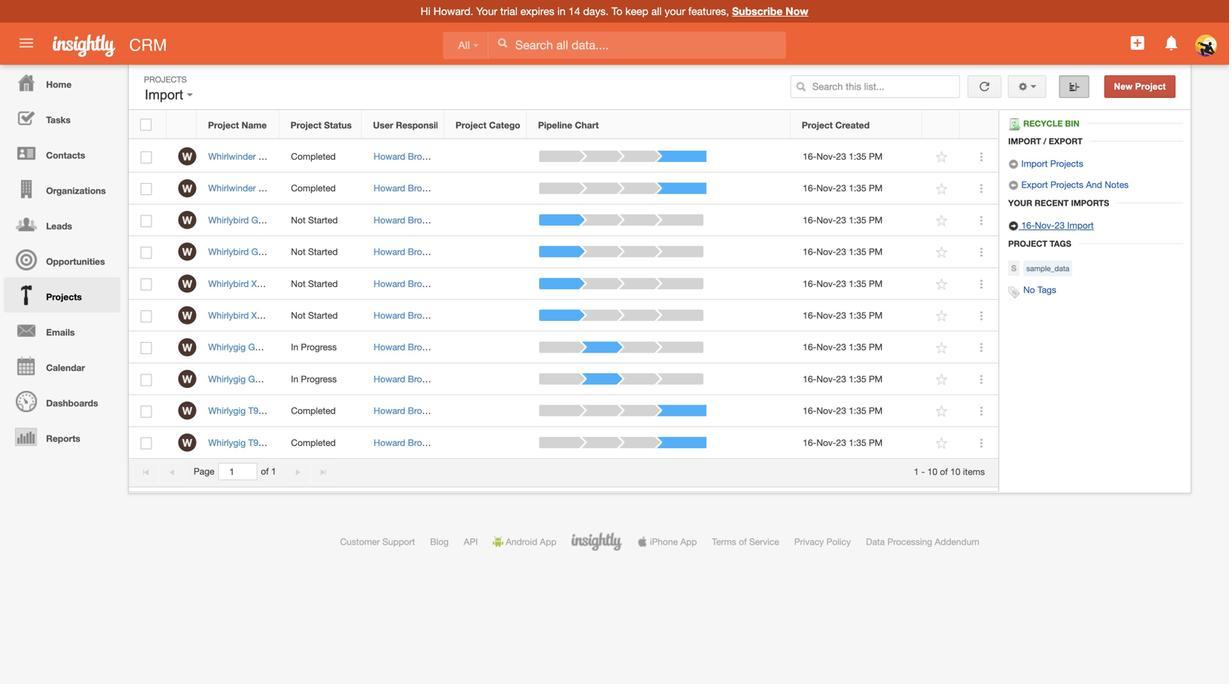 Task type: locate. For each thing, give the bounding box(es) containing it.
4 brown from the top
[[408, 247, 434, 257]]

t920
[[248, 406, 269, 416], [248, 437, 269, 448]]

home
[[46, 79, 72, 90]]

brown for martin
[[408, 247, 434, 257]]

x520
[[258, 151, 279, 162], [258, 183, 279, 193]]

0 vertical spatial circle arrow right image
[[1009, 159, 1019, 170]]

/
[[1044, 136, 1047, 146]]

1 vertical spatial t920
[[248, 437, 269, 448]]

1 horizontal spatial 10
[[951, 466, 961, 477]]

project created
[[802, 120, 870, 130]]

1 vertical spatial corp.
[[364, 278, 387, 289]]

4 1:35 from the top
[[849, 247, 867, 257]]

howard brown link for mills
[[374, 183, 434, 193]]

howard up the lane
[[374, 310, 405, 321]]

9 brown from the top
[[408, 406, 434, 416]]

2 1:35 from the top
[[849, 183, 867, 193]]

leads
[[46, 221, 72, 231]]

lee
[[346, 215, 361, 225]]

not started left "tina"
[[291, 247, 338, 257]]

None checkbox
[[140, 119, 152, 131], [141, 183, 152, 195], [141, 247, 152, 259], [141, 279, 152, 291], [141, 342, 152, 354], [141, 374, 152, 386], [140, 119, 152, 131], [141, 183, 152, 195], [141, 247, 152, 259], [141, 279, 152, 291], [141, 342, 152, 354], [141, 374, 152, 386]]

cell
[[445, 141, 528, 173], [445, 173, 528, 205], [445, 205, 528, 236], [445, 236, 528, 268], [445, 268, 528, 300], [445, 300, 528, 332], [445, 332, 528, 364], [445, 364, 528, 395], [445, 395, 528, 427], [445, 427, 528, 459]]

8 16-nov-23 1:35 pm cell from the top
[[791, 364, 923, 395]]

howard brown for nicole
[[374, 278, 434, 289]]

10
[[928, 466, 938, 477], [951, 466, 961, 477]]

column header
[[167, 111, 197, 139], [923, 111, 960, 139], [960, 111, 998, 139]]

1 x250 from the top
[[251, 278, 272, 289]]

7 16-nov-23 1:35 pm from the top
[[803, 342, 883, 353]]

blog
[[430, 537, 449, 547]]

airlines
[[323, 151, 353, 162], [315, 374, 344, 384]]

completed cell up the 'whirlwinder x520 - warbucks industries - roger mills' link
[[279, 141, 362, 173]]

7 brown from the top
[[408, 342, 434, 353]]

5 howard brown link from the top
[[374, 278, 434, 289]]

2 horizontal spatial of
[[940, 466, 948, 477]]

g250 down whirlygig g250 - jakubowski llc - barbara lane
[[248, 374, 270, 384]]

not started up whirlygig g250 - jakubowski llc - barbara lane link
[[291, 310, 338, 321]]

1:35 for smith
[[849, 310, 867, 321]]

new project link
[[1104, 75, 1176, 98]]

4 w link from the top
[[178, 243, 196, 261]]

oceanic for in progress
[[279, 374, 312, 384]]

- up whirlygig g250 - jakubowski llc - barbara lane
[[275, 310, 278, 321]]

completed down whirlwinder x520 - oceanic airlines - cynthia allen link
[[291, 183, 336, 193]]

6 16-nov-23 1:35 pm cell from the top
[[791, 300, 923, 332]]

progress down whirlygig g250 - jakubowski llc - barbara lane link
[[301, 374, 337, 384]]

0 horizontal spatial app
[[540, 537, 557, 547]]

circle arrow right image inside import projects "link"
[[1009, 159, 1019, 170]]

completed for wayne
[[291, 437, 336, 448]]

of right terms in the right of the page
[[739, 537, 747, 547]]

airlines up whirlygig t920 - nakatomi trading corp. - samantha wright
[[315, 374, 344, 384]]

industries down systems
[[323, 310, 363, 321]]

0 horizontal spatial export
[[1022, 179, 1048, 190]]

in progress cell up whirlygig t920 - nakatomi trading corp. - samantha wright
[[279, 364, 362, 395]]

completed cell down whirlwinder x520 - oceanic airlines - cynthia allen link
[[279, 173, 362, 205]]

5 16-nov-23 1:35 pm from the top
[[803, 278, 883, 289]]

sirius
[[282, 247, 304, 257]]

import down crm
[[145, 87, 187, 103]]

x250 up whirlygig g250 - jakubowski llc - barbara lane
[[251, 310, 272, 321]]

your
[[476, 5, 498, 17], [1009, 198, 1033, 208]]

navigation containing home
[[0, 65, 121, 455]]

1 vertical spatial follow image
[[935, 245, 949, 260]]

iphone app
[[650, 537, 697, 547]]

not started cell
[[279, 205, 362, 236], [279, 236, 362, 268], [279, 268, 362, 300], [279, 300, 362, 332]]

started up whirlybird x250 - warbucks industries - carlos smith link at the top left of page
[[308, 278, 338, 289]]

6 follow image from the top
[[935, 405, 949, 419]]

circle arrow right image up circle arrow left "image"
[[1009, 159, 1019, 170]]

android app
[[506, 537, 557, 547]]

7 w from the top
[[182, 341, 192, 354]]

started for -
[[308, 215, 338, 225]]

export down bin
[[1049, 136, 1083, 146]]

navigation
[[0, 65, 121, 455]]

cog image
[[1018, 81, 1028, 92]]

howard brown up samantha
[[374, 374, 434, 384]]

6 w from the top
[[182, 309, 192, 322]]

4 howard brown link from the top
[[374, 247, 434, 257]]

5 howard from the top
[[374, 278, 405, 289]]

follow image for smith
[[935, 309, 949, 323]]

1 vertical spatial whirlwinder
[[208, 183, 256, 193]]

howard brown up the nicole
[[374, 247, 434, 257]]

2 w from the top
[[182, 182, 192, 195]]

export projects and notes link
[[1009, 179, 1129, 191]]

w for whirlwinder x520 - oceanic airlines - cynthia allen
[[182, 150, 192, 163]]

projects up your recent imports
[[1051, 179, 1084, 190]]

export right circle arrow left "image"
[[1022, 179, 1048, 190]]

no
[[1024, 285, 1035, 295]]

completed cell down whirlygig t920 - nakatomi trading corp. - samantha wright
[[279, 427, 362, 459]]

search image
[[796, 81, 806, 92]]

10 brown from the top
[[408, 437, 434, 448]]

whirlybird g950 - sirius corp. - tina martin link
[[208, 247, 391, 257]]

2 whirlwinder from the top
[[208, 183, 256, 193]]

x520 for warbucks
[[258, 183, 279, 193]]

row
[[129, 111, 998, 139]]

in progress down the whirlybird x250 - warbucks industries - carlos smith
[[291, 342, 337, 353]]

7 howard brown link from the top
[[374, 342, 434, 353]]

pm for nicole
[[869, 278, 883, 289]]

16-nov-23 1:35 pm cell for miyazaki
[[791, 427, 923, 459]]

brown right the roger on the left top of page
[[408, 183, 434, 193]]

import inside button
[[145, 87, 187, 103]]

w link
[[178, 147, 196, 166], [178, 179, 196, 197], [178, 211, 196, 229], [178, 243, 196, 261], [178, 275, 196, 293], [178, 306, 196, 325], [178, 338, 196, 356], [178, 370, 196, 388], [178, 402, 196, 420], [178, 434, 196, 452]]

1 whirlwinder from the top
[[208, 151, 256, 162]]

1 in progress cell from the top
[[279, 332, 362, 364]]

howard up the roger on the left top of page
[[374, 151, 405, 162]]

import projects
[[1019, 158, 1084, 169]]

contacts
[[46, 150, 85, 161]]

in progress cell for llc
[[279, 332, 362, 364]]

2 vertical spatial industries
[[320, 437, 359, 448]]

howard brown down the nicole
[[374, 310, 434, 321]]

app
[[540, 537, 557, 547], [681, 537, 697, 547]]

6 howard brown link from the top
[[374, 310, 434, 321]]

16- for martin
[[803, 247, 817, 257]]

airlines down status
[[323, 151, 353, 162]]

follow image
[[935, 150, 949, 164], [935, 214, 949, 228], [935, 277, 949, 292], [935, 341, 949, 355], [935, 373, 949, 387], [935, 405, 949, 419], [935, 436, 949, 451]]

terms of service
[[712, 537, 779, 547]]

warbucks for x250
[[281, 310, 321, 321]]

1 app from the left
[[540, 537, 557, 547]]

w
[[182, 150, 192, 163], [182, 182, 192, 195], [182, 214, 192, 226], [182, 246, 192, 258], [182, 278, 192, 290], [182, 309, 192, 322], [182, 341, 192, 354], [182, 373, 192, 386], [182, 405, 192, 417], [182, 437, 192, 449]]

1 vertical spatial your
[[1009, 198, 1033, 208]]

pm for sakda
[[869, 374, 883, 384]]

3 not started from the top
[[291, 278, 338, 289]]

1 vertical spatial in progress
[[291, 374, 337, 384]]

0 vertical spatial x520
[[258, 151, 279, 162]]

2 circle arrow right image from the top
[[1009, 221, 1019, 231]]

howard
[[374, 151, 405, 162], [374, 183, 405, 193], [374, 215, 405, 225], [374, 247, 405, 257], [374, 278, 405, 289], [374, 310, 405, 321], [374, 342, 405, 353], [374, 374, 405, 384], [374, 406, 405, 416], [374, 437, 405, 448]]

howard brown up mills
[[374, 151, 434, 162]]

not for cyberdyne
[[291, 278, 306, 289]]

warbucks down nakatomi at bottom left
[[277, 437, 317, 448]]

created
[[835, 120, 870, 130]]

3 follow image from the top
[[935, 309, 949, 323]]

expires
[[521, 5, 555, 17]]

x250 for cyberdyne
[[251, 278, 272, 289]]

brown up miyazaki
[[408, 406, 434, 416]]

emails link
[[4, 313, 121, 348]]

0 vertical spatial export
[[1049, 136, 1083, 146]]

2 in progress cell from the top
[[279, 364, 362, 395]]

8 brown from the top
[[408, 374, 434, 384]]

2 not started from the top
[[291, 247, 338, 257]]

2 follow image from the top
[[935, 245, 949, 260]]

0 vertical spatial t920
[[248, 406, 269, 416]]

in up whirlygig g250 - oceanic airlines - mark sakda
[[291, 342, 298, 353]]

5 pm from the top
[[869, 278, 883, 289]]

5 brown from the top
[[408, 278, 434, 289]]

barbara
[[354, 342, 386, 353]]

4 completed cell from the top
[[279, 427, 362, 459]]

customer
[[340, 537, 380, 547]]

progress
[[301, 342, 337, 353], [301, 374, 337, 384]]

imports
[[1071, 198, 1110, 208]]

circle arrow right image
[[1009, 159, 1019, 170], [1009, 221, 1019, 231]]

howard right mark
[[374, 374, 405, 384]]

industries up lee
[[330, 183, 370, 193]]

cell for nicole
[[445, 268, 528, 300]]

android app link
[[493, 537, 557, 547]]

howard up carlos
[[374, 278, 405, 289]]

3 not from the top
[[291, 278, 306, 289]]

1 vertical spatial in
[[291, 374, 298, 384]]

systems
[[327, 278, 362, 289]]

0 vertical spatial oceanic
[[288, 151, 321, 162]]

allen
[[395, 151, 414, 162]]

0 vertical spatial warbucks
[[288, 183, 328, 193]]

refresh list image
[[978, 81, 992, 92]]

9 howard brown from the top
[[374, 406, 434, 416]]

g950 for sirius
[[251, 247, 273, 257]]

started left "tina"
[[308, 247, 338, 257]]

howard brown for mills
[[374, 183, 434, 193]]

whirlybird x250 - warbucks industries - carlos smith
[[208, 310, 424, 321]]

howard brown link for nicole
[[374, 278, 434, 289]]

2 16-nov-23 1:35 pm cell from the top
[[791, 173, 923, 205]]

dashboards link
[[4, 384, 121, 419]]

import button
[[141, 84, 197, 106]]

0 vertical spatial whirlwinder
[[208, 151, 256, 162]]

4 completed from the top
[[291, 437, 336, 448]]

not down "cyberdyne"
[[291, 310, 306, 321]]

2 in from the top
[[291, 374, 298, 384]]

1 vertical spatial export
[[1022, 179, 1048, 190]]

0 horizontal spatial 10
[[928, 466, 938, 477]]

howard for samantha
[[374, 406, 405, 416]]

import left /
[[1009, 136, 1041, 146]]

miyazaki
[[398, 437, 433, 448]]

app for android app
[[540, 537, 557, 547]]

not started
[[291, 215, 338, 225], [291, 247, 338, 257], [291, 278, 338, 289], [291, 310, 338, 321]]

8 16-nov-23 1:35 pm from the top
[[803, 374, 883, 384]]

1 follow image from the top
[[935, 182, 949, 196]]

cell for samantha
[[445, 395, 528, 427]]

16-nov-23 1:35 pm for mills
[[803, 183, 883, 193]]

7 w link from the top
[[178, 338, 196, 356]]

16-nov-23 1:35 pm for nicole
[[803, 278, 883, 289]]

howard brown link down the nicole
[[374, 310, 434, 321]]

16-nov-23 1:35 pm cell for mills
[[791, 173, 923, 205]]

import down "imports"
[[1067, 220, 1094, 231]]

in for jakubowski
[[291, 342, 298, 353]]

1 w link from the top
[[178, 147, 196, 166]]

2 pm from the top
[[869, 183, 883, 193]]

2 vertical spatial follow image
[[935, 309, 949, 323]]

4 cell from the top
[[445, 236, 528, 268]]

import down /
[[1022, 158, 1048, 169]]

5 follow image from the top
[[935, 373, 949, 387]]

howard for miyazaki
[[374, 437, 405, 448]]

4 not started from the top
[[291, 310, 338, 321]]

1 cell from the top
[[445, 141, 528, 173]]

howard brown up smith
[[374, 278, 434, 289]]

0 vertical spatial airlines
[[323, 151, 353, 162]]

w for whirlybird x250 - warbucks industries - carlos smith
[[182, 309, 192, 322]]

api
[[464, 537, 478, 547]]

howard brown down allen
[[374, 183, 434, 193]]

all link
[[443, 32, 489, 59]]

0 vertical spatial in
[[291, 342, 298, 353]]

name
[[242, 120, 267, 130]]

industries for roger
[[330, 183, 370, 193]]

row group
[[129, 141, 999, 459]]

9 w from the top
[[182, 405, 192, 417]]

1 left items
[[914, 466, 919, 477]]

howard brown link down allen
[[374, 183, 434, 193]]

responsible
[[396, 120, 449, 130]]

not started cell up whirlygig g250 - jakubowski llc - barbara lane link
[[279, 300, 362, 332]]

8 howard from the top
[[374, 374, 405, 384]]

23 for sakda
[[836, 374, 846, 384]]

started for industries
[[308, 310, 338, 321]]

1 vertical spatial x520
[[258, 183, 279, 193]]

3 16-nov-23 1:35 pm from the top
[[803, 215, 883, 225]]

1 10 from the left
[[928, 466, 938, 477]]

1 vertical spatial airlines
[[315, 374, 344, 384]]

new
[[1114, 81, 1133, 92]]

project left name
[[208, 120, 239, 130]]

g250 for jakubowski
[[248, 342, 270, 353]]

follow image for lane
[[935, 341, 949, 355]]

1 vertical spatial g950
[[251, 247, 273, 257]]

brown down the nicole
[[408, 310, 434, 321]]

1 16-nov-23 1:35 pm from the top
[[803, 151, 883, 162]]

whirlwinder
[[208, 151, 256, 162], [208, 183, 256, 193]]

w link for whirlybird x250 - cyberdyne systems corp. - nicole gomez
[[178, 275, 196, 293]]

of left items
[[940, 466, 948, 477]]

1 horizontal spatial 1
[[914, 466, 919, 477]]

project
[[1135, 81, 1166, 92], [208, 120, 239, 130], [291, 120, 322, 130], [456, 120, 487, 130], [802, 120, 833, 130], [1009, 239, 1048, 249]]

2 in progress from the top
[[291, 374, 337, 384]]

5 w link from the top
[[178, 275, 196, 293]]

mark
[[352, 374, 373, 384]]

howard for sakda
[[374, 374, 405, 384]]

10 16-nov-23 1:35 pm from the top
[[803, 437, 883, 448]]

0 vertical spatial in progress
[[291, 342, 337, 353]]

0 vertical spatial g250
[[248, 342, 270, 353]]

app right iphone
[[681, 537, 697, 547]]

1 horizontal spatial of
[[739, 537, 747, 547]]

pm for martin
[[869, 247, 883, 257]]

1 vertical spatial industries
[[323, 310, 363, 321]]

1 horizontal spatial export
[[1049, 136, 1083, 146]]

0 horizontal spatial of
[[261, 466, 269, 477]]

completed cell for cynthia
[[279, 141, 362, 173]]

whirlybird x250 - warbucks industries - carlos smith link
[[208, 310, 431, 321]]

3 w row from the top
[[129, 205, 999, 236]]

addendum
[[935, 537, 980, 547]]

1 vertical spatial warbucks
[[281, 310, 321, 321]]

16-nov-23 1:35 pm cell
[[791, 141, 923, 173], [791, 173, 923, 205], [791, 205, 923, 236], [791, 236, 923, 268], [791, 268, 923, 300], [791, 300, 923, 332], [791, 332, 923, 364], [791, 364, 923, 395], [791, 395, 923, 427], [791, 427, 923, 459]]

corp. for systems
[[364, 278, 387, 289]]

howard down samantha
[[374, 437, 405, 448]]

completed down 'whirlygig g250 - oceanic airlines - mark sakda' link
[[291, 406, 336, 416]]

project for project created
[[802, 120, 833, 130]]

1 howard brown from the top
[[374, 151, 434, 162]]

pm for allen
[[869, 151, 883, 162]]

howard down sakda
[[374, 406, 405, 416]]

0 vertical spatial your
[[476, 5, 498, 17]]

9 1:35 from the top
[[849, 406, 867, 416]]

whirlwinder for whirlwinder x520 - oceanic airlines - cynthia allen
[[208, 151, 256, 162]]

app right 'android'
[[540, 537, 557, 547]]

2 vertical spatial corp.
[[351, 406, 373, 416]]

whirlwinder x520 - warbucks industries - roger mills link
[[208, 183, 431, 193]]

1:35 for martin
[[849, 247, 867, 257]]

2 x520 from the top
[[258, 183, 279, 193]]

user responsible project category
[[373, 120, 529, 130]]

6 w link from the top
[[178, 306, 196, 325]]

corp. right 'sirius'
[[307, 247, 329, 257]]

w row
[[129, 141, 999, 173], [129, 173, 999, 205], [129, 205, 999, 236], [129, 236, 999, 268], [129, 268, 999, 300], [129, 300, 999, 332], [129, 332, 999, 364], [129, 364, 999, 395], [129, 395, 999, 427], [129, 427, 999, 459]]

reports
[[46, 433, 80, 444]]

completed for cynthia
[[291, 151, 336, 162]]

projects inside "link"
[[1051, 158, 1084, 169]]

1 howard from the top
[[374, 151, 405, 162]]

1 not started cell from the top
[[279, 205, 362, 236]]

trial
[[500, 5, 518, 17]]

w link for whirlwinder x520 - warbucks industries - roger mills
[[178, 179, 196, 197]]

not started cell for -
[[279, 205, 362, 236]]

1 t920 from the top
[[248, 406, 269, 416]]

0 vertical spatial x250
[[251, 278, 272, 289]]

1 field
[[219, 464, 257, 480]]

23
[[836, 151, 846, 162], [836, 183, 846, 193], [836, 215, 846, 225], [1055, 220, 1065, 231], [836, 247, 846, 257], [836, 278, 846, 289], [836, 310, 846, 321], [836, 342, 846, 353], [836, 374, 846, 384], [836, 406, 846, 416], [836, 437, 846, 448]]

tina
[[338, 247, 355, 257]]

16-nov-23 1:35 pm for lane
[[803, 342, 883, 353]]

not started cell up whirlybird x250 - warbucks industries - carlos smith link at the top left of page
[[279, 268, 362, 300]]

0 vertical spatial corp.
[[307, 247, 329, 257]]

project for project status
[[291, 120, 322, 130]]

howard brown link for martin
[[374, 247, 434, 257]]

completed
[[291, 151, 336, 162], [291, 183, 336, 193], [291, 406, 336, 416], [291, 437, 336, 448]]

brown right sakda
[[408, 374, 434, 384]]

industries down whirlygig t920 - nakatomi trading corp. - samantha wright link
[[320, 437, 359, 448]]

3 16-nov-23 1:35 pm cell from the top
[[791, 205, 923, 236]]

8 1:35 from the top
[[849, 374, 867, 384]]

howard left mills
[[374, 183, 405, 193]]

circle arrow right image inside 16-nov-23 import link
[[1009, 221, 1019, 231]]

row group containing w
[[129, 141, 999, 459]]

1:35 for sakda
[[849, 374, 867, 384]]

howard brown for samantha
[[374, 406, 434, 416]]

9 16-nov-23 1:35 pm from the top
[[803, 406, 883, 416]]

3 completed from the top
[[291, 406, 336, 416]]

10 16-nov-23 1:35 pm cell from the top
[[791, 427, 923, 459]]

1 horizontal spatial app
[[681, 537, 697, 547]]

0 horizontal spatial 1
[[271, 466, 276, 477]]

howard brown link up samantha
[[374, 374, 434, 384]]

samantha
[[382, 406, 423, 416]]

7 cell from the top
[[445, 332, 528, 364]]

w link for whirlygig g250 - oceanic airlines - mark sakda
[[178, 370, 196, 388]]

6 howard from the top
[[374, 310, 405, 321]]

- left jakubowski
[[273, 342, 276, 353]]

howard brown link for lane
[[374, 342, 434, 353]]

oceanic
[[288, 151, 321, 162], [279, 374, 312, 384]]

follow image for martin
[[935, 245, 949, 260]]

2 completed from the top
[[291, 183, 336, 193]]

3 howard from the top
[[374, 215, 405, 225]]

martin
[[358, 247, 383, 257]]

16- for mills
[[803, 183, 817, 193]]

show sidebar image
[[1069, 81, 1080, 92]]

w link for whirlybird g950 - sirius corp. - tina martin
[[178, 243, 196, 261]]

tasks link
[[4, 100, 121, 136]]

2 g950 from the top
[[251, 247, 273, 257]]

howard brown link for miyazaki
[[374, 437, 434, 448]]

16-nov-23 1:35 pm cell for allen
[[791, 141, 923, 173]]

1 vertical spatial x250
[[251, 310, 272, 321]]

1 vertical spatial g250
[[248, 374, 270, 384]]

not started for sirius
[[291, 247, 338, 257]]

warbucks down whirlwinder x520 - oceanic airlines - cynthia allen
[[288, 183, 328, 193]]

2 w row from the top
[[129, 173, 999, 205]]

nov- for smith
[[817, 310, 836, 321]]

g250
[[248, 342, 270, 353], [248, 374, 270, 384]]

pipeline
[[538, 120, 572, 130]]

completed cell
[[279, 141, 362, 173], [279, 173, 362, 205], [279, 395, 362, 427], [279, 427, 362, 459]]

follow image
[[935, 182, 949, 196], [935, 245, 949, 260], [935, 309, 949, 323]]

1 vertical spatial progress
[[301, 374, 337, 384]]

import inside "link"
[[1022, 158, 1048, 169]]

whirlygig g250 - jakubowski llc - barbara lane
[[208, 342, 409, 353]]

howard down the roger on the left top of page
[[374, 215, 405, 225]]

0 vertical spatial progress
[[301, 342, 337, 353]]

project up whirlwinder x520 - oceanic airlines - cynthia allen
[[291, 120, 322, 130]]

1 vertical spatial oceanic
[[279, 374, 312, 384]]

keep
[[626, 5, 649, 17]]

started left lee
[[308, 215, 338, 225]]

your down circle arrow left "image"
[[1009, 198, 1033, 208]]

howard brown link for sakda
[[374, 374, 434, 384]]

- left wayne
[[362, 437, 366, 448]]

gomez
[[423, 278, 452, 289]]

tags
[[1050, 239, 1072, 249]]

3 brown from the top
[[408, 215, 434, 225]]

cell for sakda
[[445, 364, 528, 395]]

10 howard brown link from the top
[[374, 437, 434, 448]]

completed cell up whirlygig t920 - warbucks industries - wayne miyazaki
[[279, 395, 362, 427]]

import for import
[[145, 87, 187, 103]]

support
[[382, 537, 415, 547]]

not started cell for corp.
[[279, 236, 362, 268]]

Search all data.... text field
[[489, 32, 786, 59]]

2 not from the top
[[291, 247, 306, 257]]

1 1:35 from the top
[[849, 151, 867, 162]]

2 vertical spatial warbucks
[[277, 437, 317, 448]]

4 not started cell from the top
[[279, 300, 362, 332]]

howard brown link down mills
[[374, 215, 434, 225]]

g250 left jakubowski
[[248, 342, 270, 353]]

16- for lane
[[803, 342, 817, 353]]

globex
[[282, 215, 311, 225]]

0 vertical spatial industries
[[330, 183, 370, 193]]

circle arrow right image up project tags
[[1009, 221, 1019, 231]]

whirlwinder up whirlybird g950 - globex - albert lee
[[208, 183, 256, 193]]

oceanic up whirlwinder x520 - warbucks industries - roger mills
[[288, 151, 321, 162]]

0 vertical spatial follow image
[[935, 182, 949, 196]]

10 1:35 from the top
[[849, 437, 867, 448]]

howard brown down mills
[[374, 215, 434, 225]]

0 vertical spatial g950
[[251, 215, 273, 225]]

not for warbucks
[[291, 310, 306, 321]]

howard brown link for samantha
[[374, 406, 434, 416]]

2 cell from the top
[[445, 173, 528, 205]]

your left the trial
[[476, 5, 498, 17]]

3 pm from the top
[[869, 215, 883, 225]]

1 vertical spatial circle arrow right image
[[1009, 221, 1019, 231]]

10 howard from the top
[[374, 437, 405, 448]]

howard brown link up mills
[[374, 151, 434, 162]]

10 w from the top
[[182, 437, 192, 449]]

2 progress from the top
[[301, 374, 337, 384]]

project left created
[[802, 120, 833, 130]]

project for project tags
[[1009, 239, 1048, 249]]

16-nov-23 import link
[[1009, 220, 1094, 231]]

not started up the whirlybird x250 - warbucks industries - carlos smith
[[291, 278, 338, 289]]

warbucks down "cyberdyne"
[[281, 310, 321, 321]]

nov- for miyazaki
[[817, 437, 836, 448]]

whirlwinder down project name
[[208, 151, 256, 162]]

howard brown for martin
[[374, 247, 434, 257]]

16-nov-23 1:35 pm for samantha
[[803, 406, 883, 416]]

pm for smith
[[869, 310, 883, 321]]

whirlygig t920 - warbucks industries - wayne miyazaki
[[208, 437, 433, 448]]

cynthia
[[361, 151, 392, 162]]

not started cell down the 'whirlwinder x520 - warbucks industries - roger mills' link
[[279, 205, 362, 236]]

import projects link
[[1009, 158, 1084, 170]]

warbucks for t920
[[277, 437, 317, 448]]

7 16-nov-23 1:35 pm cell from the top
[[791, 332, 923, 364]]

None checkbox
[[141, 151, 152, 163], [141, 215, 152, 227], [141, 310, 152, 323], [141, 406, 152, 418], [141, 438, 152, 450], [141, 151, 152, 163], [141, 215, 152, 227], [141, 310, 152, 323], [141, 406, 152, 418], [141, 438, 152, 450]]

completed down whirlygig t920 - nakatomi trading corp. - samantha wright
[[291, 437, 336, 448]]

4 w from the top
[[182, 246, 192, 258]]

5 w from the top
[[182, 278, 192, 290]]

of right 1 field
[[261, 466, 269, 477]]

in progress cell
[[279, 332, 362, 364], [279, 364, 362, 395]]

1 whirlybird from the top
[[208, 215, 249, 225]]

w link for whirlybird g950 - globex - albert lee
[[178, 211, 196, 229]]

- down whirlygig g250 - jakubowski llc - barbara lane
[[273, 374, 276, 384]]

in progress down whirlygig g250 - jakubowski llc - barbara lane link
[[291, 374, 337, 384]]

2 howard brown from the top
[[374, 183, 434, 193]]

cell for mills
[[445, 173, 528, 205]]

x520 down name
[[258, 151, 279, 162]]



Task type: vqa. For each thing, say whether or not it's contained in the screenshot.
the '$‎300,000.00'
no



Task type: describe. For each thing, give the bounding box(es) containing it.
- up whirlybird g950 - globex - albert lee
[[282, 183, 285, 193]]

1:35 for mills
[[849, 183, 867, 193]]

calendar link
[[4, 348, 121, 384]]

new project
[[1114, 81, 1166, 92]]

16-nov-23 1:35 pm for sakda
[[803, 374, 883, 384]]

pm for lane
[[869, 342, 883, 353]]

14
[[569, 5, 580, 17]]

industries for wayne
[[320, 437, 359, 448]]

16-nov-23 1:35 pm for smith
[[803, 310, 883, 321]]

whirlybird for whirlybird x250 - cyberdyne systems corp. - nicole gomez
[[208, 278, 249, 289]]

howard brown for allen
[[374, 151, 434, 162]]

not started for cyberdyne
[[291, 278, 338, 289]]

1 horizontal spatial your
[[1009, 198, 1033, 208]]

jakubowski
[[279, 342, 327, 353]]

privacy
[[794, 537, 824, 547]]

category
[[489, 120, 529, 130]]

features,
[[688, 5, 729, 17]]

whirlygig for whirlygig g250 - jakubowski llc - barbara lane
[[208, 342, 246, 353]]

project for project name
[[208, 120, 239, 130]]

3 1:35 from the top
[[849, 215, 867, 225]]

in progress cell for airlines
[[279, 364, 362, 395]]

crm
[[129, 35, 167, 55]]

iphone app link
[[637, 537, 697, 547]]

whirlybird g950 - sirius corp. - tina martin
[[208, 247, 383, 257]]

not started for warbucks
[[291, 310, 338, 321]]

no tags link
[[1024, 285, 1057, 295]]

23 for smith
[[836, 310, 846, 321]]

1 1 from the left
[[271, 466, 276, 477]]

your recent imports
[[1009, 198, 1110, 208]]

emails
[[46, 327, 75, 338]]

project tags
[[1009, 239, 1072, 249]]

sample_data link
[[1024, 261, 1073, 277]]

projects up emails link
[[46, 292, 82, 302]]

16-nov-23 1:35 pm cell for smith
[[791, 300, 923, 332]]

llc
[[329, 342, 346, 353]]

whirlygig g250 - oceanic airlines - mark sakda link
[[208, 374, 409, 384]]

- left globex in the top of the page
[[276, 215, 279, 225]]

sakda
[[375, 374, 401, 384]]

and
[[1086, 179, 1102, 190]]

completed cell for roger
[[279, 173, 362, 205]]

s
[[1011, 263, 1017, 273]]

policy
[[827, 537, 851, 547]]

w link for whirlygig t920 - warbucks industries - wayne miyazaki
[[178, 434, 196, 452]]

whirlybird g950 - globex - albert lee link
[[208, 215, 368, 225]]

howard brown for smith
[[374, 310, 434, 321]]

circle arrow right image for 16-nov-23 import
[[1009, 221, 1019, 231]]

- left the roger on the left top of page
[[373, 183, 376, 193]]

tags
[[1038, 285, 1057, 295]]

0 horizontal spatial your
[[476, 5, 498, 17]]

follow image for sakda
[[935, 373, 949, 387]]

import for import projects
[[1022, 158, 1048, 169]]

- up of 1
[[271, 437, 275, 448]]

project name
[[208, 120, 267, 130]]

sample_data
[[1027, 264, 1070, 273]]

whirlwinder x520 - oceanic airlines - cynthia allen link
[[208, 151, 422, 162]]

whirlygig t920 - nakatomi trading corp. - samantha wright
[[208, 406, 452, 416]]

w link for whirlygig g250 - jakubowski llc - barbara lane
[[178, 338, 196, 356]]

16- for samantha
[[803, 406, 817, 416]]

organizations
[[46, 185, 106, 196]]

1 column header from the left
[[167, 111, 197, 139]]

- left carlos
[[366, 310, 369, 321]]

- up whirlwinder x520 - warbucks industries - roger mills
[[282, 151, 285, 162]]

recycle
[[1024, 119, 1063, 128]]

howard brown link for smith
[[374, 310, 434, 321]]

reports link
[[4, 419, 121, 455]]

follow image for miyazaki
[[935, 436, 949, 451]]

howard for martin
[[374, 247, 405, 257]]

calendar
[[46, 363, 85, 373]]

all
[[458, 39, 470, 51]]

page
[[194, 466, 214, 477]]

recycle bin link
[[1009, 118, 1087, 130]]

whirlygig g250 - jakubowski llc - barbara lane link
[[208, 342, 416, 353]]

- right llc
[[348, 342, 352, 353]]

w for whirlygig t920 - nakatomi trading corp. - samantha wright
[[182, 405, 192, 417]]

not started for globex
[[291, 215, 338, 225]]

api link
[[464, 537, 478, 547]]

w for whirlybird g950 - globex - albert lee
[[182, 214, 192, 226]]

2 1 from the left
[[914, 466, 919, 477]]

brown for samantha
[[408, 406, 434, 416]]

3 howard brown from the top
[[374, 215, 434, 225]]

nakatomi
[[277, 406, 316, 416]]

organizations link
[[4, 171, 121, 207]]

- left the nicole
[[389, 278, 393, 289]]

howard brown for lane
[[374, 342, 434, 353]]

to
[[612, 5, 623, 17]]

3 column header from the left
[[960, 111, 998, 139]]

- left albert
[[313, 215, 317, 225]]

brown for mills
[[408, 183, 434, 193]]

- left 'sirius'
[[276, 247, 279, 257]]

nov- for allen
[[817, 151, 836, 162]]

days.
[[583, 5, 609, 17]]

trading
[[318, 406, 348, 416]]

tasks
[[46, 115, 71, 125]]

5 w row from the top
[[129, 268, 999, 300]]

opportunities
[[46, 256, 105, 267]]

import / export
[[1009, 136, 1083, 146]]

16- for allen
[[803, 151, 817, 162]]

nov- for lane
[[817, 342, 836, 353]]

lane
[[389, 342, 409, 353]]

whirlybird x250 - cyberdyne systems corp. - nicole gomez
[[208, 278, 452, 289]]

whirlybird x250 - cyberdyne systems corp. - nicole gomez link
[[208, 278, 460, 289]]

progress for jakubowski
[[301, 342, 337, 353]]

nicole
[[396, 278, 421, 289]]

whirlygig t920 - warbucks industries - wayne miyazaki link
[[208, 437, 441, 448]]

pm for miyazaki
[[869, 437, 883, 448]]

- left "cyberdyne"
[[275, 278, 278, 289]]

nov- for nicole
[[817, 278, 836, 289]]

whirlygig for whirlygig t920 - nakatomi trading corp. - samantha wright
[[208, 406, 246, 416]]

pipeline chart
[[538, 120, 599, 130]]

x250 for warbucks
[[251, 310, 272, 321]]

9 w row from the top
[[129, 395, 999, 427]]

notifications image
[[1163, 34, 1181, 52]]

23 for allen
[[836, 151, 846, 162]]

projects down crm
[[144, 75, 187, 84]]

3 howard brown link from the top
[[374, 215, 434, 225]]

data processing addendum link
[[866, 537, 980, 547]]

whirlwinder for whirlwinder x520 - warbucks industries - roger mills
[[208, 183, 256, 193]]

- left mark
[[346, 374, 350, 384]]

- left samantha
[[376, 406, 379, 416]]

16-nov-23 1:35 pm cell for lane
[[791, 332, 923, 364]]

16-nov-23 1:35 pm cell for samantha
[[791, 395, 923, 427]]

10 w row from the top
[[129, 427, 999, 459]]

corp. for trading
[[351, 406, 373, 416]]

leads link
[[4, 207, 121, 242]]

user
[[373, 120, 393, 130]]

t920 for warbucks
[[248, 437, 269, 448]]

data
[[866, 537, 885, 547]]

completed for -
[[291, 406, 336, 416]]

circle arrow left image
[[1009, 180, 1019, 191]]

chart
[[575, 120, 599, 130]]

airlines for in progress
[[315, 374, 344, 384]]

terms of service link
[[712, 537, 779, 547]]

- left nakatomi at bottom left
[[271, 406, 275, 416]]

whirlwinder x520 - oceanic airlines - cynthia allen
[[208, 151, 414, 162]]

circle arrow right image for import projects
[[1009, 159, 1019, 170]]

1 w row from the top
[[129, 141, 999, 173]]

warbucks for x520
[[288, 183, 328, 193]]

albert
[[319, 215, 343, 225]]

23 for miyazaki
[[836, 437, 846, 448]]

w for whirlybird x250 - cyberdyne systems corp. - nicole gomez
[[182, 278, 192, 290]]

Search this list... text field
[[791, 75, 960, 98]]

follow image for nicole
[[935, 277, 949, 292]]

progress for oceanic
[[301, 374, 337, 384]]

dashboards
[[46, 398, 98, 409]]

howard for lane
[[374, 342, 405, 353]]

2 follow image from the top
[[935, 214, 949, 228]]

recent
[[1035, 198, 1069, 208]]

1:35 for samantha
[[849, 406, 867, 416]]

7 w row from the top
[[129, 332, 999, 364]]

not started cell for systems
[[279, 268, 362, 300]]

1:35 for miyazaki
[[849, 437, 867, 448]]

w for whirlygig t920 - warbucks industries - wayne miyazaki
[[182, 437, 192, 449]]

brown for lane
[[408, 342, 434, 353]]

- left items
[[922, 466, 925, 477]]

iphone
[[650, 537, 678, 547]]

cyberdyne
[[281, 278, 324, 289]]

2 column header from the left
[[923, 111, 960, 139]]

in
[[557, 5, 566, 17]]

contacts link
[[4, 136, 121, 171]]

6 w row from the top
[[129, 300, 999, 332]]

whirlwinder x520 - warbucks industries - roger mills
[[208, 183, 424, 193]]

export projects and notes
[[1019, 179, 1129, 190]]

of 1
[[261, 466, 276, 477]]

23 for lane
[[836, 342, 846, 353]]

brown for nicole
[[408, 278, 434, 289]]

- left cynthia
[[355, 151, 359, 162]]

android
[[506, 537, 537, 547]]

4 w row from the top
[[129, 236, 999, 268]]

16-nov-23 1:35 pm cell for martin
[[791, 236, 923, 268]]

w link for whirlwinder x520 - oceanic airlines - cynthia allen
[[178, 147, 196, 166]]

started for corp.
[[308, 247, 338, 257]]

row containing project name
[[129, 111, 998, 139]]

follow image for samantha
[[935, 405, 949, 419]]

follow image for allen
[[935, 150, 949, 164]]

1:35 for allen
[[849, 151, 867, 162]]

2 10 from the left
[[951, 466, 961, 477]]

white image
[[497, 38, 508, 48]]

in progress for oceanic
[[291, 374, 337, 384]]

customer support link
[[340, 537, 415, 547]]

3 cell from the top
[[445, 205, 528, 236]]

project right new
[[1135, 81, 1166, 92]]

brown for allen
[[408, 151, 434, 162]]

whirlygig for whirlygig t920 - warbucks industries - wayne miyazaki
[[208, 437, 246, 448]]

smith
[[400, 310, 424, 321]]

roger
[[379, 183, 403, 193]]

8 w row from the top
[[129, 364, 999, 395]]

w for whirlwinder x520 - warbucks industries - roger mills
[[182, 182, 192, 195]]

- left "tina"
[[332, 247, 336, 257]]

project left category
[[456, 120, 487, 130]]

nov- for martin
[[817, 247, 836, 257]]

privacy policy
[[794, 537, 851, 547]]

now
[[786, 5, 809, 17]]



